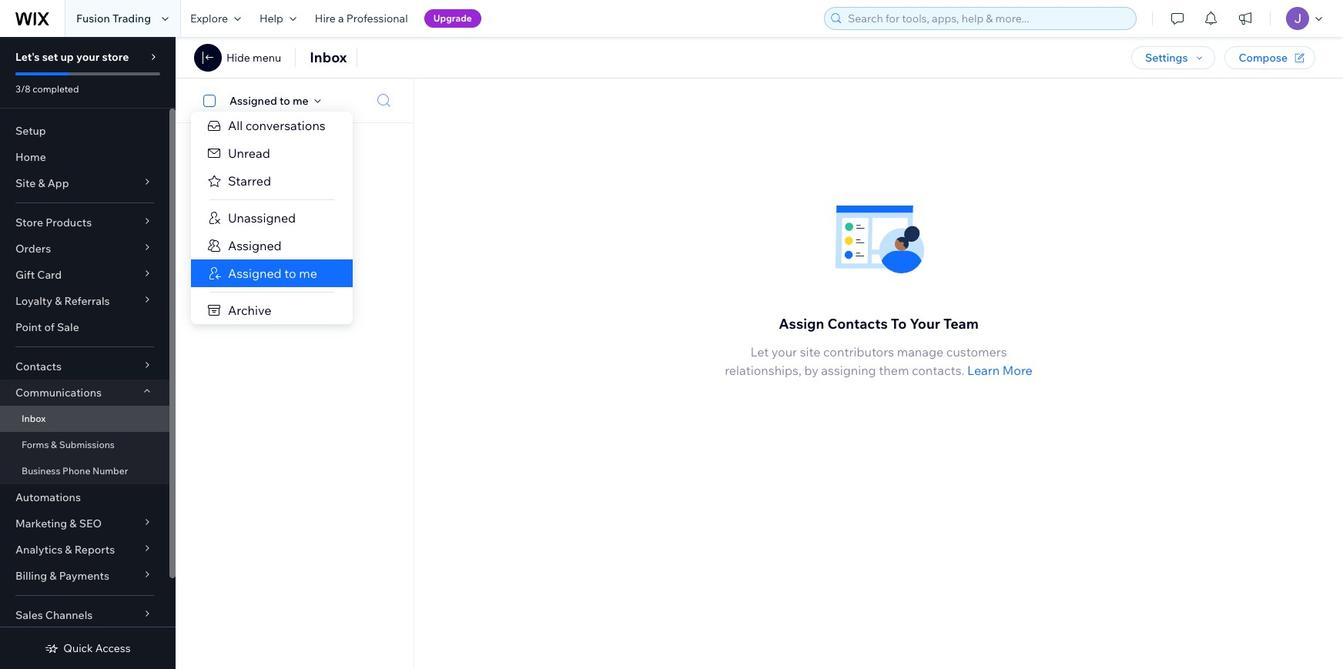 Task type: locate. For each thing, give the bounding box(es) containing it.
1 vertical spatial conversations
[[258, 170, 330, 184]]

to down unassigned
[[285, 266, 296, 281]]

card
[[37, 268, 62, 282]]

assigned to me
[[230, 94, 309, 107], [228, 266, 317, 281]]

0 vertical spatial conversations
[[246, 118, 326, 133]]

business
[[22, 465, 60, 477]]

0 horizontal spatial contacts
[[15, 360, 62, 374]]

marketing
[[15, 517, 67, 531]]

1 vertical spatial assigned to me
[[228, 266, 317, 281]]

& left reports
[[65, 543, 72, 557]]

& right loyalty
[[55, 294, 62, 308]]

site
[[15, 176, 36, 190]]

channels
[[45, 609, 93, 623]]

to
[[280, 94, 290, 107], [302, 184, 313, 198], [285, 266, 296, 281]]

assigned up 'archive'
[[228, 266, 282, 281]]

reports
[[74, 543, 115, 557]]

your right let
[[772, 345, 798, 360]]

inbox
[[310, 49, 347, 66], [22, 413, 46, 425]]

& right the forms
[[51, 439, 57, 451]]

assigned to me up all conversations
[[230, 94, 309, 107]]

1 horizontal spatial your
[[772, 345, 798, 360]]

inbox down 'hire'
[[310, 49, 347, 66]]

learn
[[968, 363, 1000, 378]]

assigned up all
[[230, 94, 277, 107]]

2 vertical spatial to
[[285, 266, 296, 281]]

conversations inside no conversations are assigned to you.
[[258, 170, 330, 184]]

help button
[[250, 0, 306, 37]]

assigned to me up 'archive'
[[228, 266, 317, 281]]

& right the site
[[38, 176, 45, 190]]

all
[[228, 118, 243, 133]]

0 vertical spatial me
[[293, 94, 309, 107]]

phone
[[62, 465, 90, 477]]

0 horizontal spatial your
[[76, 50, 100, 64]]

point
[[15, 321, 42, 334]]

1 vertical spatial inbox
[[22, 413, 46, 425]]

help
[[260, 12, 283, 25]]

hide menu button
[[194, 44, 281, 72], [227, 51, 281, 65]]

2 vertical spatial assigned
[[228, 266, 282, 281]]

store
[[15, 216, 43, 230]]

inbox inside sidebar element
[[22, 413, 46, 425]]

contributors
[[824, 345, 895, 360]]

analytics & reports
[[15, 543, 115, 557]]

0 vertical spatial assigned
[[230, 94, 277, 107]]

gift card
[[15, 268, 62, 282]]

loyalty & referrals
[[15, 294, 110, 308]]

to left you.
[[302, 184, 313, 198]]

let your site contributors manage customers relationships, by assigning them contacts.
[[725, 345, 1008, 378]]

site & app
[[15, 176, 69, 190]]

0 vertical spatial contacts
[[828, 315, 888, 333]]

home
[[15, 150, 46, 164]]

list box containing all conversations
[[191, 112, 353, 324]]

to inside no conversations are assigned to you.
[[302, 184, 313, 198]]

1 vertical spatial to
[[302, 184, 313, 198]]

conversations inside list box
[[246, 118, 326, 133]]

contacts
[[828, 315, 888, 333], [15, 360, 62, 374]]

a
[[338, 12, 344, 25]]

billing
[[15, 569, 47, 583]]

referrals
[[64, 294, 110, 308]]

more
[[1003, 363, 1033, 378]]

access
[[95, 642, 131, 656]]

business phone number
[[22, 465, 128, 477]]

& inside popup button
[[65, 543, 72, 557]]

billing & payments button
[[0, 563, 170, 589]]

communications button
[[0, 380, 170, 406]]

contacts button
[[0, 354, 170, 380]]

1 vertical spatial contacts
[[15, 360, 62, 374]]

loyalty
[[15, 294, 52, 308]]

hire a professional
[[315, 12, 408, 25]]

automations
[[15, 491, 81, 505]]

& for analytics
[[65, 543, 72, 557]]

set
[[42, 50, 58, 64]]

hire
[[315, 12, 336, 25]]

contacts up communications
[[15, 360, 62, 374]]

& inside popup button
[[38, 176, 45, 190]]

payments
[[59, 569, 109, 583]]

your right up
[[76, 50, 100, 64]]

to up all conversations
[[280, 94, 290, 107]]

1 horizontal spatial inbox
[[310, 49, 347, 66]]

professional
[[347, 12, 408, 25]]

by
[[805, 363, 819, 378]]

forms & submissions link
[[0, 432, 170, 458]]

let's set up your store
[[15, 50, 129, 64]]

conversations up the unread
[[246, 118, 326, 133]]

them
[[879, 363, 910, 378]]

customers
[[947, 345, 1008, 360]]

assigning
[[822, 363, 877, 378]]

analytics & reports button
[[0, 537, 170, 563]]

gift
[[15, 268, 35, 282]]

conversations right no
[[258, 170, 330, 184]]

learn more
[[968, 363, 1033, 378]]

analytics
[[15, 543, 63, 557]]

1 vertical spatial me
[[299, 266, 317, 281]]

0 horizontal spatial inbox
[[22, 413, 46, 425]]

me inside option
[[299, 266, 317, 281]]

quick access button
[[45, 642, 131, 656]]

app
[[48, 176, 69, 190]]

compose
[[1239, 51, 1288, 65]]

orders button
[[0, 236, 170, 262]]

list box
[[191, 112, 353, 324]]

& left seo
[[70, 517, 77, 531]]

unassigned
[[228, 210, 296, 226]]

& inside 'dropdown button'
[[55, 294, 62, 308]]

conversations for unread
[[246, 118, 326, 133]]

& right billing
[[50, 569, 57, 583]]

0 vertical spatial your
[[76, 50, 100, 64]]

store products
[[15, 216, 92, 230]]

contacts up "contributors"
[[828, 315, 888, 333]]

automations link
[[0, 485, 170, 511]]

conversations
[[246, 118, 326, 133], [258, 170, 330, 184]]

relationships,
[[725, 363, 802, 378]]

assigned down unassigned
[[228, 238, 282, 254]]

inbox up the forms
[[22, 413, 46, 425]]

settings
[[1146, 51, 1189, 65]]

sales
[[15, 609, 43, 623]]

1 horizontal spatial contacts
[[828, 315, 888, 333]]

1 vertical spatial your
[[772, 345, 798, 360]]

let's
[[15, 50, 40, 64]]

None checkbox
[[195, 91, 230, 110]]

point of sale link
[[0, 314, 170, 341]]

learn more link
[[968, 362, 1033, 380]]



Task type: vqa. For each thing, say whether or not it's contained in the screenshot.
Social Share button
no



Task type: describe. For each thing, give the bounding box(es) containing it.
completed
[[33, 83, 79, 95]]

unread
[[228, 146, 270, 161]]

to inside option
[[285, 266, 296, 281]]

fusion trading
[[76, 12, 151, 25]]

communications
[[15, 386, 102, 400]]

up
[[60, 50, 74, 64]]

setup link
[[0, 118, 170, 144]]

number
[[93, 465, 128, 477]]

contacts.
[[912, 363, 965, 378]]

you.
[[315, 184, 337, 198]]

explore
[[190, 12, 228, 25]]

upgrade button
[[424, 9, 481, 28]]

menu
[[253, 51, 281, 65]]

team
[[944, 315, 979, 333]]

gift card button
[[0, 262, 170, 288]]

fusion
[[76, 12, 110, 25]]

assign
[[779, 315, 825, 333]]

setup
[[15, 124, 46, 138]]

your inside sidebar element
[[76, 50, 100, 64]]

archive
[[228, 303, 272, 318]]

assigned to me inside option
[[228, 266, 317, 281]]

home link
[[0, 144, 170, 170]]

store
[[102, 50, 129, 64]]

quick
[[63, 642, 93, 656]]

quick access
[[63, 642, 131, 656]]

loyalty & referrals button
[[0, 288, 170, 314]]

your inside let your site contributors manage customers relationships, by assigning them contacts.
[[772, 345, 798, 360]]

manage
[[897, 345, 944, 360]]

all conversations
[[228, 118, 326, 133]]

products
[[46, 216, 92, 230]]

3/8 completed
[[15, 83, 79, 95]]

assigned inside option
[[228, 266, 282, 281]]

sales channels
[[15, 609, 93, 623]]

seo
[[79, 517, 102, 531]]

assign contacts to your team
[[779, 315, 979, 333]]

contacts inside dropdown button
[[15, 360, 62, 374]]

assigned
[[253, 184, 299, 198]]

3/8
[[15, 83, 30, 95]]

no
[[240, 170, 255, 184]]

0 vertical spatial to
[[280, 94, 290, 107]]

& for loyalty
[[55, 294, 62, 308]]

of
[[44, 321, 55, 334]]

sidebar element
[[0, 37, 176, 670]]

site & app button
[[0, 170, 170, 196]]

assigned to me option
[[191, 260, 353, 287]]

orders
[[15, 242, 51, 256]]

no conversations are assigned to you.
[[240, 170, 349, 198]]

hide menu button down the help
[[227, 51, 281, 65]]

trading
[[112, 12, 151, 25]]

& for forms
[[51, 439, 57, 451]]

Search for tools, apps, help & more... field
[[844, 8, 1132, 29]]

are
[[333, 170, 349, 184]]

forms
[[22, 439, 49, 451]]

store products button
[[0, 210, 170, 236]]

your
[[910, 315, 941, 333]]

marketing & seo button
[[0, 511, 170, 537]]

0 vertical spatial assigned to me
[[230, 94, 309, 107]]

inbox link
[[0, 406, 170, 432]]

conversations for assign contacts to your team
[[258, 170, 330, 184]]

business phone number link
[[0, 458, 170, 485]]

& for marketing
[[70, 517, 77, 531]]

forms & submissions
[[22, 439, 115, 451]]

hire a professional link
[[306, 0, 417, 37]]

& for billing
[[50, 569, 57, 583]]

0 vertical spatial inbox
[[310, 49, 347, 66]]

settings button
[[1132, 46, 1216, 69]]

starred
[[228, 173, 271, 189]]

hide menu button down 'explore'
[[194, 44, 281, 72]]

sales channels button
[[0, 603, 170, 629]]

compose button
[[1226, 46, 1316, 69]]

hide menu
[[227, 51, 281, 65]]

marketing & seo
[[15, 517, 102, 531]]

& for site
[[38, 176, 45, 190]]

1 vertical spatial assigned
[[228, 238, 282, 254]]

to
[[891, 315, 907, 333]]

site
[[800, 345, 821, 360]]

billing & payments
[[15, 569, 109, 583]]

let
[[751, 345, 769, 360]]

upgrade
[[434, 12, 472, 24]]



